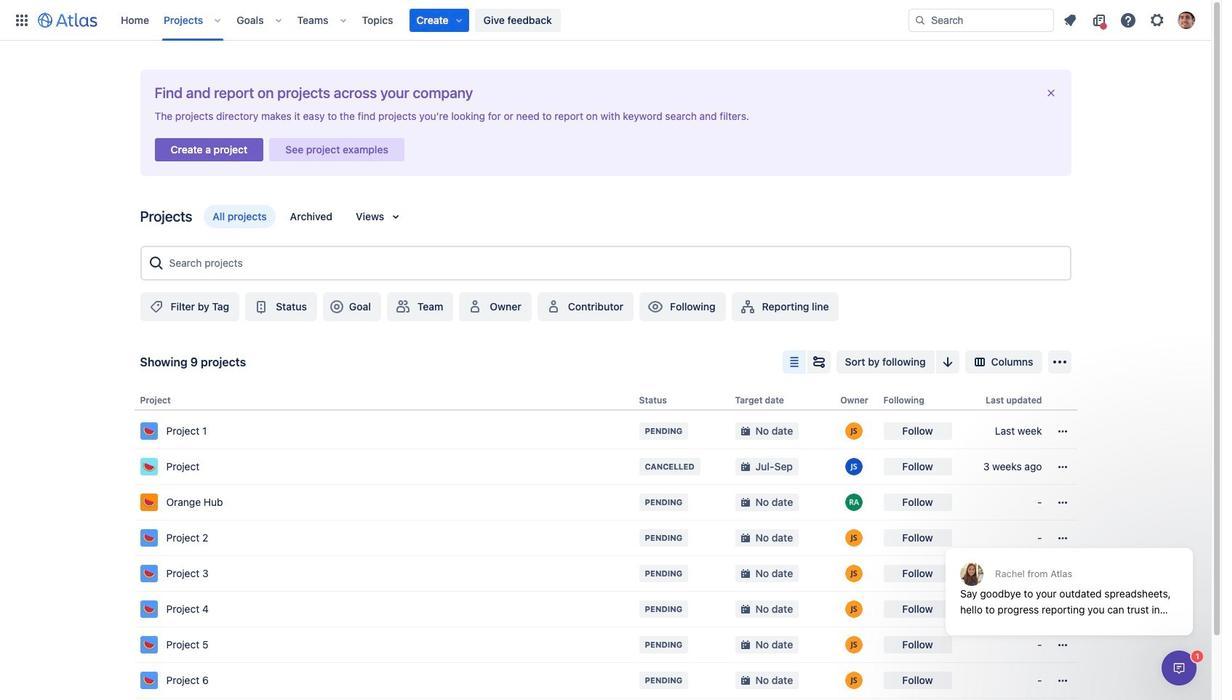 Task type: locate. For each thing, give the bounding box(es) containing it.
dialog
[[939, 513, 1200, 647], [1162, 651, 1197, 686]]

settings image
[[1149, 11, 1166, 29]]

status image
[[253, 298, 270, 316]]

tag image
[[147, 298, 165, 316]]

banner
[[0, 0, 1211, 41]]

1 vertical spatial dialog
[[1162, 651, 1197, 686]]

display as timeline image
[[810, 354, 828, 371]]

search projects image
[[147, 255, 165, 272]]

Search projects field
[[165, 250, 1064, 276]]

None search field
[[909, 8, 1054, 32]]

top element
[[9, 0, 909, 40]]



Task type: vqa. For each thing, say whether or not it's contained in the screenshot.
the 'open intercom messenger' icon
no



Task type: describe. For each thing, give the bounding box(es) containing it.
account image
[[1178, 11, 1195, 29]]

display as list image
[[785, 354, 803, 371]]

switch to... image
[[13, 11, 31, 29]]

following image
[[647, 298, 664, 316]]

search image
[[915, 14, 926, 26]]

0 vertical spatial dialog
[[939, 513, 1200, 647]]

Search field
[[909, 8, 1054, 32]]

more options image
[[1051, 354, 1068, 371]]

reverse sort order image
[[939, 354, 956, 371]]

help image
[[1120, 11, 1137, 29]]

close banner image
[[1045, 87, 1057, 99]]

notifications image
[[1062, 11, 1079, 29]]



